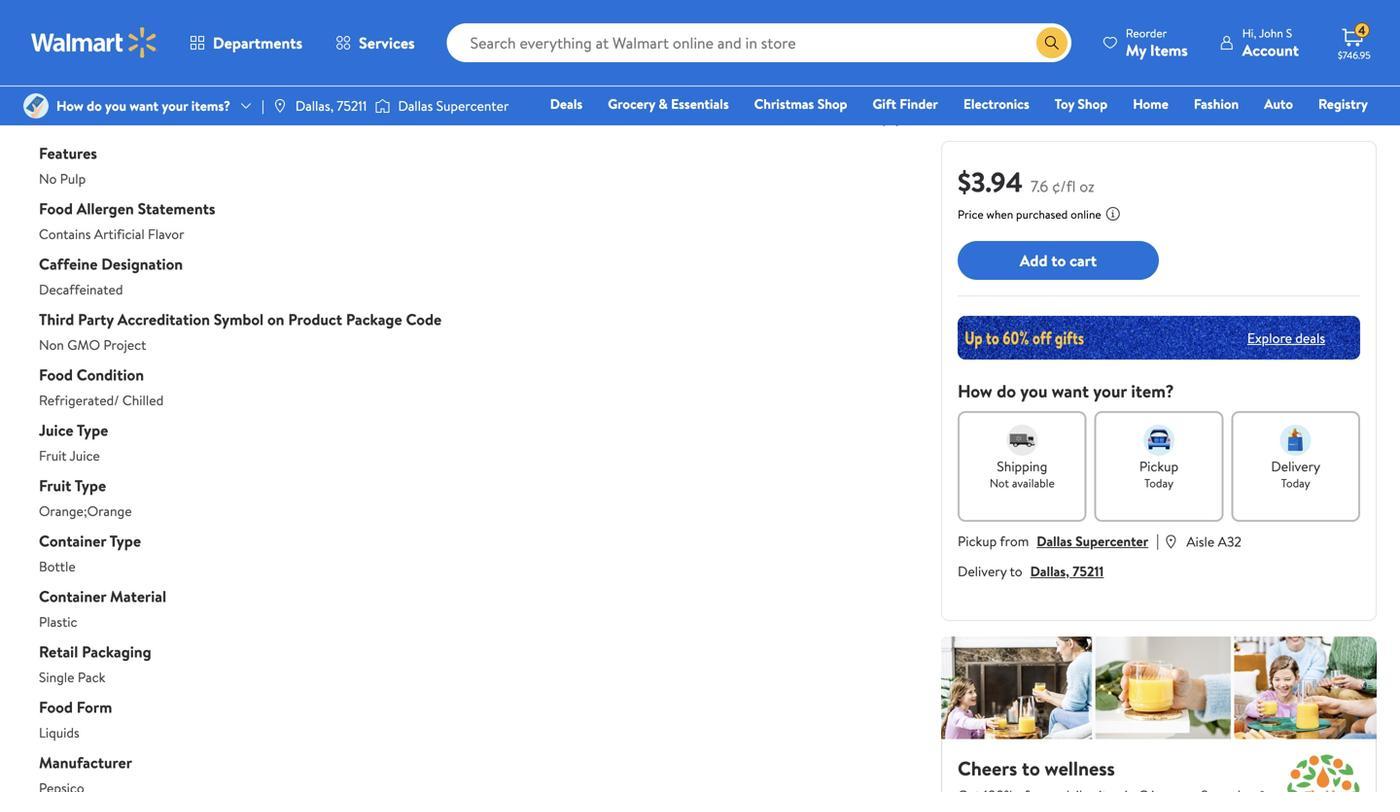 Task type: describe. For each thing, give the bounding box(es) containing it.
no
[[39, 169, 57, 188]]

1 horizontal spatial |
[[1156, 530, 1159, 551]]

intent image for pickup image
[[1143, 425, 1175, 456]]

1 and from the left
[[512, 21, 533, 40]]

show
[[124, 21, 155, 40]]

party
[[78, 309, 114, 330]]

services
[[359, 32, 415, 53]]

auto
[[1264, 94, 1293, 113]]

7.6
[[1031, 176, 1048, 197]]

dallas, 75211 button
[[1030, 562, 1104, 581]]

on
[[267, 309, 284, 330]]

refrigerated/
[[39, 391, 119, 410]]

1 fruit from the top
[[39, 446, 67, 465]]

deals link
[[541, 93, 591, 114]]

packaging
[[82, 641, 151, 663]]

Search search field
[[447, 23, 1071, 62]]

supercenter inside pickup from dallas supercenter |
[[1076, 532, 1148, 551]]

pulp
[[60, 169, 86, 188]]

add to cart button
[[958, 241, 1159, 280]]

gift finder
[[873, 94, 938, 113]]

orange;orange
[[39, 502, 132, 521]]

verified
[[836, 21, 881, 40]]

pack
[[78, 668, 105, 687]]

we aim to show you accurate product information. manufacturers, suppliers and others provide what you see here, and we have not verified it. see our disclaimer
[[62, 21, 895, 61]]

available
[[1012, 475, 1055, 492]]

you right show
[[158, 21, 179, 40]]

explore deals
[[1247, 328, 1325, 347]]

cart
[[1070, 250, 1097, 271]]

not
[[990, 475, 1009, 492]]

code
[[406, 309, 442, 330]]

pickup for pickup from dallas supercenter |
[[958, 532, 997, 551]]

product
[[237, 21, 284, 40]]

how do you want your item?
[[958, 379, 1174, 404]]

today for pickup
[[1144, 475, 1174, 492]]

purchased
[[1016, 206, 1068, 223]]

price when purchased online
[[958, 206, 1101, 223]]

aisle
[[1187, 532, 1215, 551]]

0 vertical spatial 75211
[[337, 96, 367, 115]]

delivery to dallas, 75211
[[958, 562, 1104, 581]]

1 vertical spatial type
[[75, 475, 106, 496]]

manufacturer
[[39, 752, 132, 774]]

you up intent image for shipping
[[1020, 379, 1048, 404]]

home link
[[1124, 93, 1177, 114]]

pickup today
[[1139, 457, 1179, 492]]

walmart+
[[1310, 122, 1368, 141]]

grocery & essentials link
[[599, 93, 738, 114]]

1 horizontal spatial dallas,
[[1030, 562, 1069, 581]]

pickup for pickup today
[[1139, 457, 1179, 476]]

non
[[39, 335, 64, 354]]

material
[[110, 586, 166, 607]]

1 vertical spatial 75211
[[1073, 562, 1104, 581]]

decaffeinated
[[39, 280, 123, 299]]

2 container from the top
[[39, 586, 106, 607]]

liquids
[[39, 723, 79, 742]]

0 horizontal spatial dallas,
[[295, 96, 334, 115]]

0 vertical spatial type
[[77, 420, 108, 441]]

up to sixty percent off deals. shop now. image
[[958, 316, 1360, 360]]

toy
[[1055, 94, 1075, 113]]

here,
[[705, 21, 735, 40]]

2 fruit from the top
[[39, 475, 71, 496]]

 image for how do you want your items?
[[23, 93, 49, 119]]

dallas supercenter button
[[1037, 532, 1148, 551]]

a32
[[1218, 532, 1242, 551]]

chilled
[[122, 391, 164, 410]]

features
[[39, 142, 97, 164]]

statements
[[138, 198, 215, 219]]

hi,
[[1242, 25, 1257, 41]]

2 and from the left
[[738, 21, 759, 40]]

retail
[[39, 641, 78, 663]]

&
[[659, 94, 668, 113]]

1 vertical spatial juice
[[70, 446, 100, 465]]

to inside we aim to show you accurate product information. manufacturers, suppliers and others provide what you see here, and we have not verified it. see our disclaimer
[[108, 21, 121, 40]]

not
[[813, 21, 833, 40]]

have
[[782, 21, 809, 40]]

package
[[346, 309, 402, 330]]

4
[[1358, 22, 1366, 39]]

walmart+ link
[[1301, 121, 1377, 141]]

allergen
[[77, 198, 134, 219]]

0 horizontal spatial dallas
[[398, 96, 433, 115]]

christmas
[[754, 94, 814, 113]]

see
[[682, 21, 701, 40]]

registry
[[1319, 94, 1368, 113]]

0 vertical spatial juice
[[39, 420, 73, 441]]

2 vertical spatial type
[[109, 530, 141, 552]]

features no pulp food allergen statements contains artificial flavor caffeine designation decaffeinated third party accreditation symbol on product package code non gmo project food condition refrigerated/ chilled juice type fruit juice fruit type orange;orange container type bottle container material plastic retail packaging single pack food form liquids
[[39, 142, 442, 742]]

we
[[62, 21, 81, 40]]

essentials
[[671, 94, 729, 113]]

it.
[[884, 21, 895, 40]]

hi, john s account
[[1242, 25, 1299, 61]]

your for items?
[[162, 96, 188, 115]]

to for delivery to dallas, 75211
[[1010, 562, 1023, 581]]

account
[[1242, 39, 1299, 61]]

online
[[1071, 206, 1101, 223]]

dallas, 75211
[[295, 96, 367, 115]]

0 horizontal spatial |
[[262, 96, 264, 115]]

add
[[1020, 250, 1048, 271]]

grocery & essentials
[[608, 94, 729, 113]]

from
[[1000, 532, 1029, 551]]

Walmart Site-Wide search field
[[447, 23, 1071, 62]]

shop for toy shop
[[1078, 94, 1108, 113]]

departments button
[[173, 19, 319, 66]]

legal information image
[[1105, 206, 1121, 222]]

shipping
[[997, 457, 1047, 476]]

electronics
[[963, 94, 1029, 113]]

plastic
[[39, 613, 77, 632]]

$3.94 7.6 ¢/fl oz
[[958, 163, 1095, 201]]

0 vertical spatial supercenter
[[436, 96, 509, 115]]



Task type: vqa. For each thing, say whether or not it's contained in the screenshot.


Task type: locate. For each thing, give the bounding box(es) containing it.
1 container from the top
[[39, 530, 106, 552]]

gift finder link
[[864, 93, 947, 114]]

dallas down services
[[398, 96, 433, 115]]

pickup left from at the bottom right of page
[[958, 532, 997, 551]]

0 vertical spatial how
[[56, 96, 83, 115]]

christmas shop link
[[745, 93, 856, 114]]

to left cart
[[1051, 250, 1066, 271]]

fashion link
[[1185, 93, 1248, 114]]

1 vertical spatial do
[[997, 379, 1016, 404]]

1 horizontal spatial 75211
[[1073, 562, 1104, 581]]

0 horizontal spatial shop
[[817, 94, 847, 113]]

1 horizontal spatial pickup
[[1139, 457, 1179, 476]]

1 vertical spatial supercenter
[[1076, 532, 1148, 551]]

to for add to cart
[[1051, 250, 1066, 271]]

food down the non
[[39, 364, 73, 386]]

toy shop
[[1055, 94, 1108, 113]]

today down intent image for delivery on the right bottom of page
[[1281, 475, 1310, 492]]

want
[[130, 96, 158, 115], [1052, 379, 1089, 404]]

auto link
[[1256, 93, 1302, 114]]

want for item?
[[1052, 379, 1089, 404]]

1 vertical spatial dallas
[[1037, 532, 1072, 551]]

delivery today
[[1271, 457, 1320, 492]]

do up features
[[87, 96, 102, 115]]

shop for christmas shop
[[817, 94, 847, 113]]

1 horizontal spatial your
[[1093, 379, 1127, 404]]

dallas supercenter
[[398, 96, 509, 115]]

supercenter up the dallas, 75211 button
[[1076, 532, 1148, 551]]

deals
[[550, 94, 583, 113]]

information.
[[287, 21, 361, 40]]

to
[[108, 21, 121, 40], [1051, 250, 1066, 271], [1010, 562, 1023, 581]]

2 vertical spatial to
[[1010, 562, 1023, 581]]

| left aisle
[[1156, 530, 1159, 551]]

explore deals link
[[1240, 321, 1333, 355]]

want left item?
[[1052, 379, 1089, 404]]

how up features
[[56, 96, 83, 115]]

1 vertical spatial your
[[1093, 379, 1127, 404]]

price
[[958, 206, 984, 223]]

 image left dallas, 75211
[[272, 98, 288, 114]]

juice
[[39, 420, 73, 441], [70, 446, 100, 465]]

caffeine
[[39, 253, 98, 275]]

0 vertical spatial food
[[39, 198, 73, 219]]

project
[[103, 335, 146, 354]]

finder
[[900, 94, 938, 113]]

2 food from the top
[[39, 364, 73, 386]]

 image for dallas, 75211
[[272, 98, 288, 114]]

you
[[158, 21, 179, 40], [657, 21, 678, 40], [105, 96, 126, 115], [1020, 379, 1048, 404]]

1 horizontal spatial do
[[997, 379, 1016, 404]]

juice up orange;orange
[[70, 446, 100, 465]]

do for how do you want your items?
[[87, 96, 102, 115]]

christmas shop
[[754, 94, 847, 113]]

specifications
[[39, 104, 132, 125]]

your left item?
[[1093, 379, 1127, 404]]

dallas
[[398, 96, 433, 115], [1037, 532, 1072, 551]]

container up plastic
[[39, 586, 106, 607]]

today for delivery
[[1281, 475, 1310, 492]]

when
[[986, 206, 1013, 223]]

specifications image
[[879, 110, 902, 134]]

0 horizontal spatial supercenter
[[436, 96, 509, 115]]

0 vertical spatial |
[[262, 96, 264, 115]]

today down intent image for pickup at the bottom of the page
[[1144, 475, 1174, 492]]

one debit link
[[1210, 121, 1294, 141]]

1 vertical spatial want
[[1052, 379, 1089, 404]]

and
[[512, 21, 533, 40], [738, 21, 759, 40]]

what
[[625, 21, 654, 40]]

you down see our disclaimer button
[[105, 96, 126, 115]]

intent image for shipping image
[[1007, 425, 1038, 456]]

|
[[262, 96, 264, 115], [1156, 530, 1159, 551]]

intent image for delivery image
[[1280, 425, 1311, 456]]

$3.94
[[958, 163, 1023, 201]]

1 horizontal spatial shop
[[1078, 94, 1108, 113]]

0 horizontal spatial to
[[108, 21, 121, 40]]

flavor
[[148, 225, 184, 244]]

see our disclaimer button
[[62, 42, 169, 61]]

 image up features
[[23, 93, 49, 119]]

1 horizontal spatial  image
[[272, 98, 288, 114]]

dallas up the dallas, 75211 button
[[1037, 532, 1072, 551]]

supercenter down we aim to show you accurate product information. manufacturers, suppliers and others provide what you see here, and we have not verified it. see our disclaimer at the top of the page
[[436, 96, 509, 115]]

your left items?
[[162, 96, 188, 115]]

shop right christmas
[[817, 94, 847, 113]]

and left others
[[512, 21, 533, 40]]

1 food from the top
[[39, 198, 73, 219]]

fruit up orange;orange
[[39, 475, 71, 496]]

1 vertical spatial food
[[39, 364, 73, 386]]

delivery down intent image for delivery on the right bottom of page
[[1271, 457, 1320, 476]]

electronics link
[[955, 93, 1038, 114]]

container up bottle
[[39, 530, 106, 552]]

1 horizontal spatial and
[[738, 21, 759, 40]]

how for how do you want your items?
[[56, 96, 83, 115]]

0 vertical spatial fruit
[[39, 446, 67, 465]]

you left the see
[[657, 21, 678, 40]]

1 vertical spatial to
[[1051, 250, 1066, 271]]

 image
[[375, 96, 390, 116]]

shipping not available
[[990, 457, 1055, 492]]

1 horizontal spatial want
[[1052, 379, 1089, 404]]

today inside pickup today
[[1144, 475, 1174, 492]]

1 vertical spatial pickup
[[958, 532, 997, 551]]

 image
[[23, 93, 49, 119], [272, 98, 288, 114]]

75211 down dallas supercenter button
[[1073, 562, 1104, 581]]

1 horizontal spatial delivery
[[1271, 457, 1320, 476]]

departments
[[213, 32, 302, 53]]

2 today from the left
[[1281, 475, 1310, 492]]

3 food from the top
[[39, 697, 73, 718]]

| right items?
[[262, 96, 264, 115]]

2 shop from the left
[[1078, 94, 1108, 113]]

0 horizontal spatial delivery
[[958, 562, 1007, 581]]

suppliers
[[457, 21, 509, 40]]

0 horizontal spatial your
[[162, 96, 188, 115]]

0 horizontal spatial how
[[56, 96, 83, 115]]

0 vertical spatial pickup
[[1139, 457, 1179, 476]]

dallas, down information. in the top of the page
[[295, 96, 334, 115]]

0 vertical spatial do
[[87, 96, 102, 115]]

how for how do you want your item?
[[958, 379, 993, 404]]

gmo
[[67, 335, 100, 354]]

1 shop from the left
[[817, 94, 847, 113]]

to inside button
[[1051, 250, 1066, 271]]

shop right toy
[[1078, 94, 1108, 113]]

0 vertical spatial dallas,
[[295, 96, 334, 115]]

home
[[1133, 94, 1169, 113]]

registry link
[[1310, 93, 1377, 114]]

container
[[39, 530, 106, 552], [39, 586, 106, 607]]

0 vertical spatial want
[[130, 96, 158, 115]]

we
[[762, 21, 779, 40]]

delivery down from at the bottom right of page
[[958, 562, 1007, 581]]

1 horizontal spatial dallas
[[1037, 532, 1072, 551]]

form
[[77, 697, 112, 718]]

services button
[[319, 19, 431, 66]]

accurate
[[182, 21, 233, 40]]

and left we
[[738, 21, 759, 40]]

one
[[1219, 122, 1248, 141]]

s
[[1286, 25, 1292, 41]]

your for item?
[[1093, 379, 1127, 404]]

pickup
[[1139, 457, 1179, 476], [958, 532, 997, 551]]

dallas, down pickup from dallas supercenter |
[[1030, 562, 1069, 581]]

debit
[[1252, 122, 1285, 141]]

supercenter
[[436, 96, 509, 115], [1076, 532, 1148, 551]]

fruit down the refrigerated/
[[39, 446, 67, 465]]

1 vertical spatial how
[[958, 379, 993, 404]]

0 horizontal spatial and
[[512, 21, 533, 40]]

0 horizontal spatial  image
[[23, 93, 49, 119]]

toy shop link
[[1046, 93, 1116, 114]]

0 horizontal spatial 75211
[[337, 96, 367, 115]]

1 horizontal spatial supercenter
[[1076, 532, 1148, 551]]

symbol
[[214, 309, 264, 330]]

see
[[62, 42, 84, 61]]

others
[[536, 21, 574, 40]]

1 horizontal spatial today
[[1281, 475, 1310, 492]]

provide
[[578, 21, 622, 40]]

deals
[[1296, 328, 1325, 347]]

reorder my items
[[1126, 25, 1188, 61]]

pickup inside pickup from dallas supercenter |
[[958, 532, 997, 551]]

0 vertical spatial dallas
[[398, 96, 433, 115]]

contains
[[39, 225, 91, 244]]

pickup down intent image for pickup at the bottom of the page
[[1139, 457, 1179, 476]]

0 vertical spatial container
[[39, 530, 106, 552]]

0 vertical spatial your
[[162, 96, 188, 115]]

search icon image
[[1044, 35, 1060, 51]]

juice down the refrigerated/
[[39, 420, 73, 441]]

artificial
[[94, 225, 145, 244]]

2 horizontal spatial to
[[1051, 250, 1066, 271]]

75211 down services dropdown button
[[337, 96, 367, 115]]

$746.95
[[1338, 49, 1371, 62]]

do up intent image for shipping
[[997, 379, 1016, 404]]

1 vertical spatial dallas,
[[1030, 562, 1069, 581]]

add to cart
[[1020, 250, 1097, 271]]

bottle
[[39, 557, 76, 576]]

walmart image
[[31, 27, 158, 58]]

0 horizontal spatial pickup
[[958, 532, 997, 551]]

1 horizontal spatial to
[[1010, 562, 1023, 581]]

2 vertical spatial food
[[39, 697, 73, 718]]

type up orange;orange
[[75, 475, 106, 496]]

food up contains
[[39, 198, 73, 219]]

my
[[1126, 39, 1146, 61]]

1 vertical spatial |
[[1156, 530, 1159, 551]]

1 horizontal spatial how
[[958, 379, 993, 404]]

1 vertical spatial fruit
[[39, 475, 71, 496]]

fruit
[[39, 446, 67, 465], [39, 475, 71, 496]]

want for items?
[[130, 96, 158, 115]]

third
[[39, 309, 74, 330]]

0 horizontal spatial do
[[87, 96, 102, 115]]

1 vertical spatial delivery
[[958, 562, 1007, 581]]

how up not
[[958, 379, 993, 404]]

product
[[288, 309, 342, 330]]

1 vertical spatial container
[[39, 586, 106, 607]]

do for how do you want your item?
[[997, 379, 1016, 404]]

today inside delivery today
[[1281, 475, 1310, 492]]

type down the refrigerated/
[[77, 420, 108, 441]]

delivery for to
[[958, 562, 1007, 581]]

food up the liquids
[[39, 697, 73, 718]]

0 horizontal spatial today
[[1144, 475, 1174, 492]]

accreditation
[[117, 309, 210, 330]]

aisle a32
[[1187, 532, 1242, 551]]

our
[[87, 42, 107, 61]]

0 vertical spatial to
[[108, 21, 121, 40]]

type down orange;orange
[[109, 530, 141, 552]]

delivery
[[1271, 457, 1320, 476], [958, 562, 1007, 581]]

do
[[87, 96, 102, 115], [997, 379, 1016, 404]]

1 today from the left
[[1144, 475, 1174, 492]]

0 vertical spatial delivery
[[1271, 457, 1320, 476]]

want down the disclaimer
[[130, 96, 158, 115]]

0 horizontal spatial want
[[130, 96, 158, 115]]

dallas inside pickup from dallas supercenter |
[[1037, 532, 1072, 551]]

manufacturers,
[[364, 21, 453, 40]]

to down from at the bottom right of page
[[1010, 562, 1023, 581]]

delivery for today
[[1271, 457, 1320, 476]]

to right aim
[[108, 21, 121, 40]]



